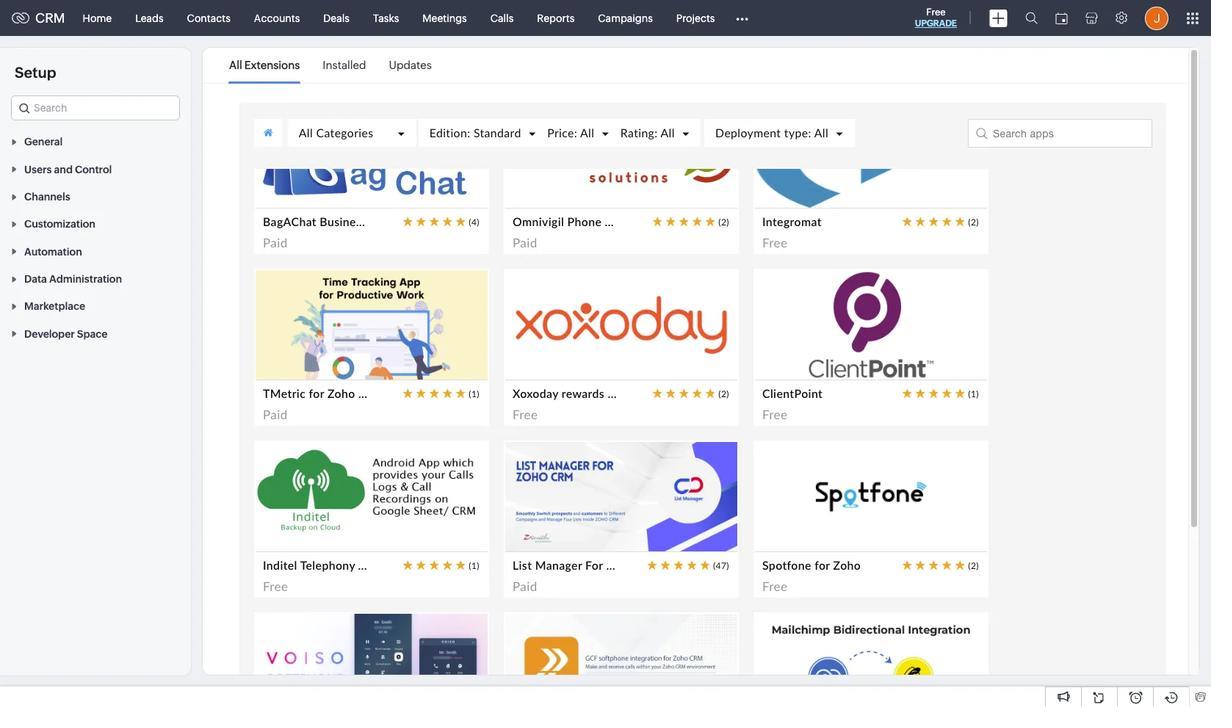 Task type: vqa. For each thing, say whether or not it's contained in the screenshot.
general
yes



Task type: locate. For each thing, give the bounding box(es) containing it.
upgrade
[[916, 18, 958, 29]]

calls
[[491, 12, 514, 24]]

and
[[54, 164, 73, 175]]

updates link
[[389, 49, 432, 82]]

customization
[[24, 219, 96, 230]]

space
[[77, 328, 108, 340]]

installed
[[323, 59, 366, 71]]

users and control
[[24, 164, 112, 175]]

setup
[[15, 64, 56, 81]]

deals link
[[312, 0, 362, 36]]

general
[[24, 136, 63, 148]]

developer
[[24, 328, 75, 340]]

accounts link
[[242, 0, 312, 36]]

projects link
[[665, 0, 727, 36]]

tasks
[[373, 12, 399, 24]]

None field
[[11, 96, 180, 121]]

all extensions link
[[229, 49, 300, 82]]

home
[[83, 12, 112, 24]]

projects
[[677, 12, 715, 24]]

reports link
[[526, 0, 587, 36]]

profile element
[[1137, 0, 1178, 36]]

developer space
[[24, 328, 108, 340]]

users
[[24, 164, 52, 175]]

home link
[[71, 0, 124, 36]]

deals
[[324, 12, 350, 24]]

create menu image
[[990, 9, 1008, 27]]

tasks link
[[362, 0, 411, 36]]

create menu element
[[981, 0, 1017, 36]]

leads link
[[124, 0, 175, 36]]



Task type: describe. For each thing, give the bounding box(es) containing it.
automation button
[[0, 238, 191, 265]]

data administration button
[[0, 265, 191, 293]]

search element
[[1017, 0, 1047, 36]]

accounts
[[254, 12, 300, 24]]

all
[[229, 59, 242, 71]]

marketplace button
[[0, 293, 191, 320]]

administration
[[49, 273, 122, 285]]

Search text field
[[12, 96, 179, 120]]

channels button
[[0, 183, 191, 210]]

meetings
[[423, 12, 467, 24]]

Other Modules field
[[727, 6, 759, 30]]

contacts
[[187, 12, 231, 24]]

control
[[75, 164, 112, 175]]

data
[[24, 273, 47, 285]]

automation
[[24, 246, 82, 258]]

contacts link
[[175, 0, 242, 36]]

free upgrade
[[916, 7, 958, 29]]

reports
[[537, 12, 575, 24]]

crm link
[[12, 10, 65, 26]]

meetings link
[[411, 0, 479, 36]]

leads
[[135, 12, 164, 24]]

general button
[[0, 128, 191, 155]]

users and control button
[[0, 155, 191, 183]]

free
[[927, 7, 946, 18]]

customization button
[[0, 210, 191, 238]]

campaigns
[[598, 12, 653, 24]]

updates
[[389, 59, 432, 71]]

all extensions
[[229, 59, 300, 71]]

calendar image
[[1056, 12, 1069, 24]]

channels
[[24, 191, 70, 203]]

data administration
[[24, 273, 122, 285]]

profile image
[[1146, 6, 1169, 30]]

crm
[[35, 10, 65, 26]]

campaigns link
[[587, 0, 665, 36]]

marketplace
[[24, 301, 85, 313]]

extensions
[[245, 59, 300, 71]]

developer space button
[[0, 320, 191, 347]]

installed link
[[323, 49, 366, 82]]

search image
[[1026, 12, 1038, 24]]

calls link
[[479, 0, 526, 36]]



